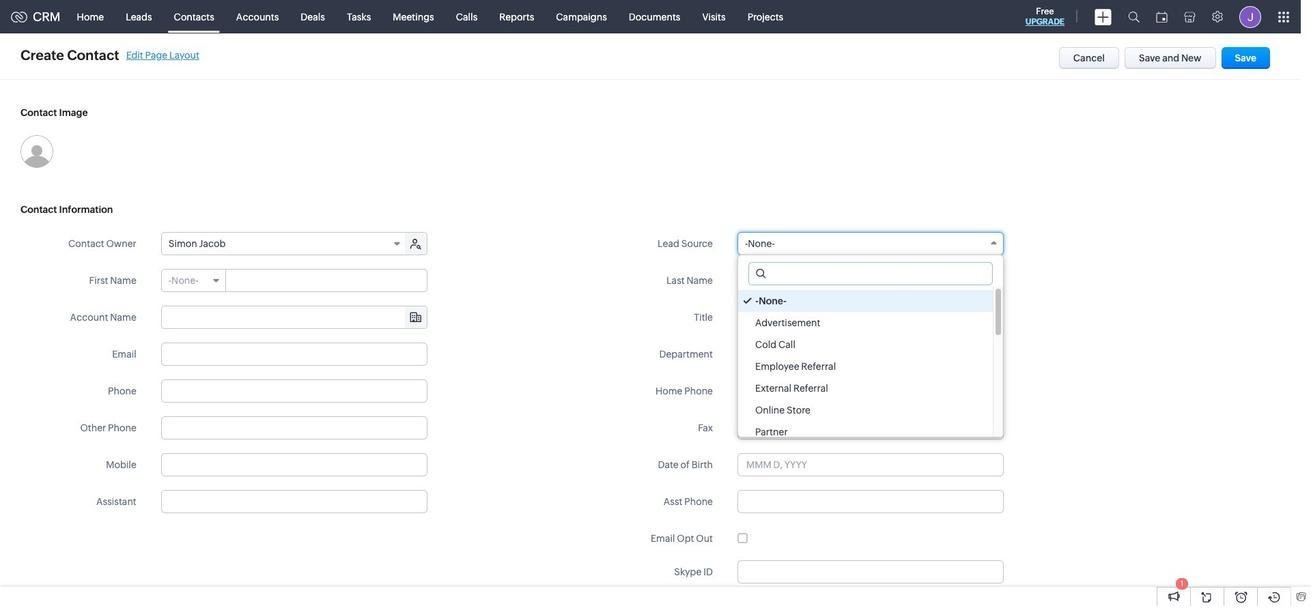 Task type: locate. For each thing, give the bounding box(es) containing it.
list box
[[738, 287, 1003, 443]]

6 option from the top
[[738, 399, 993, 421]]

None field
[[737, 232, 1004, 255], [162, 233, 406, 255], [162, 270, 226, 292], [162, 307, 427, 328], [737, 232, 1004, 255], [162, 233, 406, 255], [162, 270, 226, 292], [162, 307, 427, 328]]

calendar image
[[1156, 11, 1168, 22]]

None text field
[[737, 269, 1004, 292], [737, 306, 1004, 329], [737, 343, 1004, 366], [161, 380, 427, 403], [737, 380, 1004, 403], [161, 417, 427, 440], [737, 417, 1004, 440], [737, 561, 1004, 584], [737, 269, 1004, 292], [737, 306, 1004, 329], [737, 343, 1004, 366], [161, 380, 427, 403], [737, 380, 1004, 403], [161, 417, 427, 440], [737, 417, 1004, 440], [737, 561, 1004, 584]]

profile element
[[1231, 0, 1269, 33]]

option
[[738, 290, 993, 312], [738, 312, 993, 334], [738, 334, 993, 356], [738, 356, 993, 378], [738, 378, 993, 399], [738, 399, 993, 421], [738, 421, 993, 443]]

None text field
[[749, 263, 992, 285], [227, 270, 427, 292], [162, 307, 427, 328], [161, 343, 427, 366], [161, 453, 427, 477], [161, 490, 427, 513], [737, 490, 1004, 513], [749, 263, 992, 285], [227, 270, 427, 292], [162, 307, 427, 328], [161, 343, 427, 366], [161, 453, 427, 477], [161, 490, 427, 513], [737, 490, 1004, 513]]

image image
[[20, 135, 53, 168]]



Task type: describe. For each thing, give the bounding box(es) containing it.
1 option from the top
[[738, 290, 993, 312]]

5 option from the top
[[738, 378, 993, 399]]

7 option from the top
[[738, 421, 993, 443]]

4 option from the top
[[738, 356, 993, 378]]

search image
[[1128, 11, 1140, 23]]

MMM D, YYYY text field
[[737, 453, 1004, 477]]

3 option from the top
[[738, 334, 993, 356]]

search element
[[1120, 0, 1148, 33]]

profile image
[[1239, 6, 1261, 28]]

logo image
[[11, 11, 27, 22]]

create menu element
[[1086, 0, 1120, 33]]

create menu image
[[1095, 9, 1112, 25]]

2 option from the top
[[738, 312, 993, 334]]



Task type: vqa. For each thing, say whether or not it's contained in the screenshot.
Meetings within tree
no



